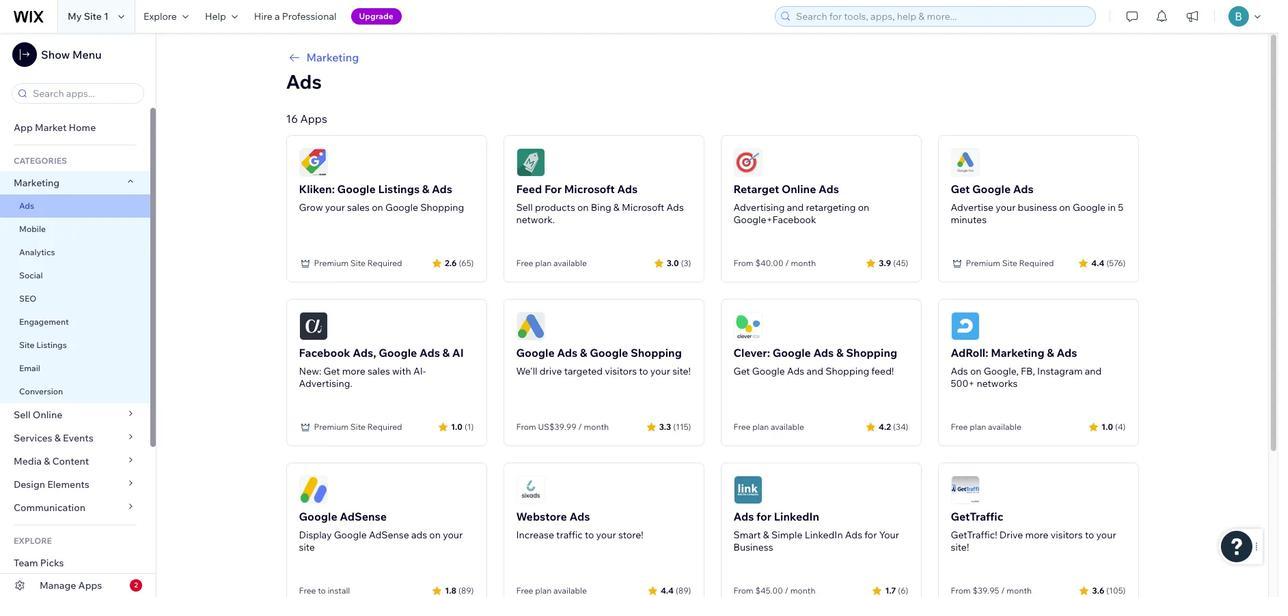 Task type: locate. For each thing, give the bounding box(es) containing it.
free left install
[[299, 586, 316, 597]]

visitors right drive
[[1051, 530, 1083, 542]]

on right business
[[1059, 202, 1071, 214]]

3.0
[[667, 258, 679, 268]]

/ for advertising
[[785, 258, 789, 269]]

1 vertical spatial sales
[[368, 366, 390, 378]]

2
[[134, 582, 138, 590]]

1 vertical spatial marketing
[[14, 177, 60, 189]]

0 vertical spatial marketing
[[306, 51, 359, 64]]

0 vertical spatial sell
[[516, 202, 533, 214]]

apps inside sidebar element
[[78, 580, 102, 592]]

free plan available up ads for linkedin logo
[[734, 422, 804, 433]]

0 horizontal spatial visitors
[[605, 366, 637, 378]]

to right targeted
[[639, 366, 648, 378]]

ads inside google ads & google shopping we'll drive targeted visitors to your site!
[[557, 346, 578, 360]]

marketing link
[[286, 49, 1139, 66], [0, 172, 150, 195]]

0 vertical spatial sales
[[347, 202, 370, 214]]

1 horizontal spatial site!
[[951, 542, 969, 554]]

4.2 (34)
[[879, 422, 909, 432]]

from for ads for linkedin
[[734, 586, 754, 597]]

more right drive
[[1025, 530, 1049, 542]]

0 vertical spatial site!
[[673, 366, 691, 378]]

site! up (115)
[[673, 366, 691, 378]]

online
[[782, 182, 816, 196], [33, 409, 62, 422]]

3.6 (105)
[[1092, 586, 1126, 596]]

premium site required for listings
[[314, 258, 402, 269]]

plan up ads for linkedin logo
[[752, 422, 769, 433]]

month for more
[[1007, 586, 1032, 597]]

apps for 16 apps
[[300, 112, 327, 126]]

0 horizontal spatial listings
[[36, 340, 67, 351]]

get down facebook
[[324, 366, 340, 378]]

0 vertical spatial marketing link
[[286, 49, 1139, 66]]

seo link
[[0, 288, 150, 311]]

2 vertical spatial marketing
[[991, 346, 1045, 360]]

1 1.0 from the left
[[451, 422, 463, 432]]

facebook ads, google ads & ai logo image
[[299, 312, 328, 341]]

apps
[[300, 112, 327, 126], [78, 580, 102, 592]]

minutes
[[951, 214, 987, 226]]

1 vertical spatial site!
[[951, 542, 969, 554]]

0 horizontal spatial more
[[342, 366, 365, 378]]

1 vertical spatial apps
[[78, 580, 102, 592]]

apps down team picks link
[[78, 580, 102, 592]]

design
[[14, 479, 45, 491]]

1 horizontal spatial 4.4
[[1092, 258, 1105, 268]]

upgrade button
[[351, 8, 402, 25]]

1 horizontal spatial (89)
[[676, 586, 691, 596]]

visitors inside google ads & google shopping we'll drive targeted visitors to your site!
[[605, 366, 637, 378]]

free plan available down networks
[[951, 422, 1022, 433]]

marketing up fb, in the right of the page
[[991, 346, 1045, 360]]

your inside google ads & google shopping we'll drive targeted visitors to your site!
[[650, 366, 670, 378]]

free plan available down network.
[[516, 258, 587, 269]]

visitors inside the gettraffic gettraffic! drive more visitors to your site!
[[1051, 530, 1083, 542]]

explore
[[14, 536, 52, 547]]

more down ads,
[[342, 366, 365, 378]]

2.6
[[445, 258, 457, 268]]

to inside webstore ads increase traffic to your store!
[[585, 530, 594, 542]]

1 vertical spatial online
[[33, 409, 62, 422]]

to up 3.6
[[1085, 530, 1094, 542]]

site! down gettraffic at right
[[951, 542, 969, 554]]

from left us$39.99
[[516, 422, 536, 433]]

get down clever:
[[734, 366, 750, 378]]

your left business
[[996, 202, 1016, 214]]

team
[[14, 558, 38, 570]]

free down 500+
[[951, 422, 968, 433]]

2 (89) from the left
[[676, 586, 691, 596]]

/ right us$39.99
[[578, 422, 582, 433]]

instagram
[[1037, 366, 1083, 378]]

site for facebook ads, google ads & ai
[[350, 422, 366, 433]]

0 horizontal spatial 4.4
[[661, 586, 674, 596]]

on inside the feed for microsoft ads sell products on bing & microsoft ads network.
[[577, 202, 589, 214]]

elements
[[47, 479, 89, 491]]

for up smart
[[756, 510, 772, 524]]

kliken: google listings & ads logo image
[[299, 148, 328, 177]]

2 horizontal spatial get
[[951, 182, 970, 196]]

4.4 (576)
[[1092, 258, 1126, 268]]

listings inside sidebar element
[[36, 340, 67, 351]]

/
[[785, 258, 789, 269], [578, 422, 582, 433], [785, 586, 789, 597], [1001, 586, 1005, 597]]

3.9
[[879, 258, 891, 268]]

0 horizontal spatial marketing
[[14, 177, 60, 189]]

month right $39.95
[[1007, 586, 1032, 597]]

1 horizontal spatial microsoft
[[622, 202, 665, 214]]

more inside the gettraffic gettraffic! drive more visitors to your site!
[[1025, 530, 1049, 542]]

on down adroll:
[[970, 366, 982, 378]]

1.0 for facebook ads, google ads & ai
[[451, 422, 463, 432]]

sales right grow
[[347, 202, 370, 214]]

listings
[[378, 182, 420, 196], [36, 340, 67, 351]]

visitors
[[605, 366, 637, 378], [1051, 530, 1083, 542]]

free down network.
[[516, 258, 533, 269]]

and inside adroll: marketing & ads ads on google, fb, instagram and 500+ networks
[[1085, 366, 1102, 378]]

required down the 'with'
[[367, 422, 402, 433]]

2 1.0 from the left
[[1102, 422, 1113, 432]]

online for retarget
[[782, 182, 816, 196]]

plan for clever:
[[752, 422, 769, 433]]

1 vertical spatial sell
[[14, 409, 31, 422]]

on inside the get google ads advertise your business on google in 5 minutes
[[1059, 202, 1071, 214]]

1 horizontal spatial for
[[865, 530, 877, 542]]

to right traffic
[[585, 530, 594, 542]]

0 horizontal spatial apps
[[78, 580, 102, 592]]

month
[[791, 258, 816, 269], [584, 422, 609, 433], [790, 586, 816, 597], [1007, 586, 1032, 597]]

on for google adsense
[[429, 530, 441, 542]]

team picks link
[[0, 552, 150, 575]]

1 horizontal spatial 1.0
[[1102, 422, 1113, 432]]

free plan available for feed
[[516, 258, 587, 269]]

& inside facebook ads, google ads & ai new: get more sales with ai- advertising.
[[442, 346, 450, 360]]

and inside retarget online ads advertising and retargeting on google+facebook
[[787, 202, 804, 214]]

adroll: marketing & ads logo image
[[951, 312, 980, 341]]

required down kliken: google listings & ads grow your sales on google shopping at top
[[367, 258, 402, 269]]

design elements
[[14, 479, 89, 491]]

your up '3.6 (105)'
[[1096, 530, 1116, 542]]

premium site required for google
[[314, 422, 402, 433]]

for left your
[[865, 530, 877, 542]]

get inside the get google ads advertise your business on google in 5 minutes
[[951, 182, 970, 196]]

gettraffic gettraffic! drive more visitors to your site!
[[951, 510, 1116, 554]]

display
[[299, 530, 332, 542]]

apps right 16
[[300, 112, 327, 126]]

in
[[1108, 202, 1116, 214]]

webstore ads logo image
[[516, 476, 545, 505]]

webstore ads increase traffic to your store!
[[516, 510, 643, 542]]

4.4
[[1092, 258, 1105, 268], [661, 586, 674, 596]]

ads inside kliken: google listings & ads grow your sales on google shopping
[[432, 182, 452, 196]]

on inside google adsense display google adsense ads on your site
[[429, 530, 441, 542]]

linkedin up simple
[[774, 510, 819, 524]]

0 horizontal spatial online
[[33, 409, 62, 422]]

feed
[[516, 182, 542, 196]]

bing
[[591, 202, 611, 214]]

on right grow
[[372, 202, 383, 214]]

ads for linkedin smart & simple linkedin ads for your business
[[734, 510, 899, 554]]

a
[[275, 10, 280, 23]]

0 vertical spatial 4.4
[[1092, 258, 1105, 268]]

free for clever: google ads & shopping
[[734, 422, 751, 433]]

0 vertical spatial linkedin
[[774, 510, 819, 524]]

1.0 left the (1)
[[451, 422, 463, 432]]

1
[[104, 10, 109, 23]]

on
[[372, 202, 383, 214], [577, 202, 589, 214], [858, 202, 869, 214], [1059, 202, 1071, 214], [970, 366, 982, 378], [429, 530, 441, 542]]

/ right the $40.00
[[785, 258, 789, 269]]

online inside retarget online ads advertising and retargeting on google+facebook
[[782, 182, 816, 196]]

grow
[[299, 202, 323, 214]]

premium for get
[[966, 258, 1000, 269]]

microsoft
[[564, 182, 615, 196], [622, 202, 665, 214]]

sales
[[347, 202, 370, 214], [368, 366, 390, 378]]

marketing
[[306, 51, 359, 64], [14, 177, 60, 189], [991, 346, 1045, 360]]

4.4 for get google ads
[[1092, 258, 1105, 268]]

0 horizontal spatial marketing link
[[0, 172, 150, 195]]

google inside facebook ads, google ads & ai new: get more sales with ai- advertising.
[[379, 346, 417, 360]]

2 horizontal spatial and
[[1085, 366, 1102, 378]]

1.7 (6)
[[885, 586, 909, 596]]

3.9 (45)
[[879, 258, 909, 268]]

free down increase
[[516, 586, 533, 597]]

available for to
[[553, 586, 587, 597]]

(6)
[[898, 586, 909, 596]]

network.
[[516, 214, 555, 226]]

free for webstore ads
[[516, 586, 533, 597]]

month right the $40.00
[[791, 258, 816, 269]]

sales left the 'with'
[[368, 366, 390, 378]]

to left install
[[318, 586, 326, 597]]

0 vertical spatial apps
[[300, 112, 327, 126]]

and left retargeting
[[787, 202, 804, 214]]

required down business
[[1019, 258, 1054, 269]]

get inside facebook ads, google ads & ai new: get more sales with ai- advertising.
[[324, 366, 340, 378]]

1.7
[[885, 586, 896, 596]]

site! inside the gettraffic gettraffic! drive more visitors to your site!
[[951, 542, 969, 554]]

explore
[[143, 10, 177, 23]]

$39.95
[[973, 586, 999, 597]]

sell up services
[[14, 409, 31, 422]]

1 horizontal spatial sell
[[516, 202, 533, 214]]

to
[[639, 366, 648, 378], [585, 530, 594, 542], [1085, 530, 1094, 542], [318, 586, 326, 597]]

my site 1
[[68, 10, 109, 23]]

0 horizontal spatial microsoft
[[564, 182, 615, 196]]

3.6
[[1092, 586, 1105, 596]]

on for get google ads
[[1059, 202, 1071, 214]]

0 horizontal spatial for
[[756, 510, 772, 524]]

free plan available
[[516, 258, 587, 269], [734, 422, 804, 433], [951, 422, 1022, 433], [516, 586, 587, 597]]

we'll
[[516, 366, 538, 378]]

plan down network.
[[535, 258, 552, 269]]

from left the $40.00
[[734, 258, 754, 269]]

get up the advertise on the top right of page
[[951, 182, 970, 196]]

1 vertical spatial listings
[[36, 340, 67, 351]]

1 horizontal spatial more
[[1025, 530, 1049, 542]]

$40.00
[[755, 258, 784, 269]]

analytics link
[[0, 241, 150, 264]]

your up 3.3
[[650, 366, 670, 378]]

1 vertical spatial more
[[1025, 530, 1049, 542]]

ads
[[286, 70, 322, 94], [432, 182, 452, 196], [617, 182, 638, 196], [819, 182, 839, 196], [1013, 182, 1034, 196], [19, 201, 34, 211], [667, 202, 684, 214], [420, 346, 440, 360], [557, 346, 578, 360], [813, 346, 834, 360], [1057, 346, 1077, 360], [787, 366, 804, 378], [951, 366, 968, 378], [570, 510, 590, 524], [734, 510, 754, 524], [845, 530, 862, 542]]

& inside kliken: google listings & ads grow your sales on google shopping
[[422, 182, 430, 196]]

your right grow
[[325, 202, 345, 214]]

1 horizontal spatial listings
[[378, 182, 420, 196]]

marketing down "categories"
[[14, 177, 60, 189]]

/ for smart
[[785, 586, 789, 597]]

plan down 500+
[[970, 422, 986, 433]]

sell online link
[[0, 404, 150, 427]]

online up retargeting
[[782, 182, 816, 196]]

month right $45.00
[[790, 586, 816, 597]]

(89) for ads
[[676, 586, 691, 596]]

1 horizontal spatial visitors
[[1051, 530, 1083, 542]]

0 horizontal spatial site!
[[673, 366, 691, 378]]

1 vertical spatial visitors
[[1051, 530, 1083, 542]]

marketing down professional
[[306, 51, 359, 64]]

0 vertical spatial visitors
[[605, 366, 637, 378]]

sell inside the feed for microsoft ads sell products on bing & microsoft ads network.
[[516, 202, 533, 214]]

on inside retarget online ads advertising and retargeting on google+facebook
[[858, 202, 869, 214]]

communication
[[14, 502, 88, 515]]

free plan available down increase
[[516, 586, 587, 597]]

& inside ads for linkedin smart & simple linkedin ads for your business
[[763, 530, 769, 542]]

gettraffic!
[[951, 530, 998, 542]]

get google ads logo image
[[951, 148, 980, 177]]

from for retarget online ads
[[734, 258, 754, 269]]

microsoft right bing
[[622, 202, 665, 214]]

ads,
[[353, 346, 376, 360]]

1 horizontal spatial and
[[807, 366, 823, 378]]

0 vertical spatial more
[[342, 366, 365, 378]]

1 horizontal spatial get
[[734, 366, 750, 378]]

(576)
[[1107, 258, 1126, 268]]

sidebar element
[[0, 33, 156, 598]]

plan down increase
[[535, 586, 552, 597]]

on for feed for microsoft ads
[[577, 202, 589, 214]]

5
[[1118, 202, 1124, 214]]

available for shopping
[[771, 422, 804, 433]]

adroll: marketing & ads ads on google, fb, instagram and 500+ networks
[[951, 346, 1102, 390]]

online up the services & events
[[33, 409, 62, 422]]

sales inside facebook ads, google ads & ai new: get more sales with ai- advertising.
[[368, 366, 390, 378]]

drive
[[540, 366, 562, 378]]

from left $39.95
[[951, 586, 971, 597]]

(89) for adsense
[[459, 586, 474, 596]]

1 horizontal spatial apps
[[300, 112, 327, 126]]

/ right $39.95
[[1001, 586, 1005, 597]]

0 vertical spatial listings
[[378, 182, 420, 196]]

your left store!
[[596, 530, 616, 542]]

free plan available for adroll:
[[951, 422, 1022, 433]]

new:
[[299, 366, 321, 378]]

2 horizontal spatial marketing
[[991, 346, 1045, 360]]

& inside adroll: marketing & ads ads on google, fb, instagram and 500+ networks
[[1047, 346, 1054, 360]]

premium down 'advertising.'
[[314, 422, 349, 433]]

0 horizontal spatial 1.0
[[451, 422, 463, 432]]

premium down grow
[[314, 258, 349, 269]]

plan for feed
[[535, 258, 552, 269]]

ai-
[[413, 366, 426, 378]]

1 (89) from the left
[[459, 586, 474, 596]]

google ads & google shopping logo image
[[516, 312, 545, 341]]

premium down minutes
[[966, 258, 1000, 269]]

(45)
[[893, 258, 909, 268]]

0 horizontal spatial (89)
[[459, 586, 474, 596]]

online inside sidebar element
[[33, 409, 62, 422]]

month right us$39.99
[[584, 422, 609, 433]]

0 horizontal spatial get
[[324, 366, 340, 378]]

google
[[337, 182, 376, 196], [972, 182, 1011, 196], [385, 202, 418, 214], [1073, 202, 1106, 214], [379, 346, 417, 360], [516, 346, 555, 360], [590, 346, 628, 360], [773, 346, 811, 360], [752, 366, 785, 378], [299, 510, 337, 524], [334, 530, 367, 542]]

(65)
[[459, 258, 474, 268]]

linkedin right simple
[[805, 530, 843, 542]]

advertising.
[[299, 378, 353, 390]]

free plan available for webstore
[[516, 586, 587, 597]]

0 vertical spatial online
[[782, 182, 816, 196]]

on right ads
[[429, 530, 441, 542]]

microsoft up bing
[[564, 182, 615, 196]]

1 vertical spatial 4.4
[[661, 586, 674, 596]]

0 vertical spatial microsoft
[[564, 182, 615, 196]]

services
[[14, 433, 52, 445]]

seo
[[19, 294, 36, 304]]

plan for webstore
[[535, 586, 552, 597]]

feed for microsoft ads logo image
[[516, 148, 545, 177]]

your right ads
[[443, 530, 463, 542]]

site
[[299, 542, 315, 554]]

on left bing
[[577, 202, 589, 214]]

simple
[[771, 530, 803, 542]]

to inside google ads & google shopping we'll drive targeted visitors to your site!
[[639, 366, 648, 378]]

1.0 left '(4)'
[[1102, 422, 1113, 432]]

apps for manage apps
[[78, 580, 102, 592]]

free right (115)
[[734, 422, 751, 433]]

from left $45.00
[[734, 586, 754, 597]]

on inside adroll: marketing & ads ads on google, fb, instagram and 500+ networks
[[970, 366, 982, 378]]

site for get google ads
[[1002, 258, 1017, 269]]

sell down feed
[[516, 202, 533, 214]]

0 horizontal spatial sell
[[14, 409, 31, 422]]

visitors right targeted
[[605, 366, 637, 378]]

/ right $45.00
[[785, 586, 789, 597]]

and left feed! at the bottom right of page
[[807, 366, 823, 378]]

networks
[[977, 378, 1018, 390]]

on right retargeting
[[858, 202, 869, 214]]

ads link
[[0, 195, 150, 218]]

get
[[951, 182, 970, 196], [324, 366, 340, 378], [734, 366, 750, 378]]

smart
[[734, 530, 761, 542]]

1 vertical spatial for
[[865, 530, 877, 542]]

and right instagram
[[1085, 366, 1102, 378]]

0 horizontal spatial and
[[787, 202, 804, 214]]

1 horizontal spatial online
[[782, 182, 816, 196]]



Task type: vqa. For each thing, say whether or not it's contained in the screenshot.


Task type: describe. For each thing, give the bounding box(es) containing it.
to inside the gettraffic gettraffic! drive more visitors to your site!
[[1085, 530, 1094, 542]]

menu
[[72, 48, 102, 62]]

from $45.00 / month
[[734, 586, 816, 597]]

services & events
[[14, 433, 93, 445]]

ads inside facebook ads, google ads & ai new: get more sales with ai- advertising.
[[420, 346, 440, 360]]

required for listings
[[367, 258, 402, 269]]

& inside the feed for microsoft ads sell products on bing & microsoft ads network.
[[614, 202, 620, 214]]

site inside sidebar element
[[19, 340, 35, 351]]

advertising
[[734, 202, 785, 214]]

google adsense logo image
[[299, 476, 328, 505]]

sell online
[[14, 409, 62, 422]]

& inside google ads & google shopping we'll drive targeted visitors to your site!
[[580, 346, 587, 360]]

app market home
[[14, 122, 96, 134]]

kliken: google listings & ads grow your sales on google shopping
[[299, 182, 464, 214]]

and inside clever: google ads & shopping get google ads and shopping feed!
[[807, 366, 823, 378]]

free to install
[[299, 586, 350, 597]]

conversion
[[19, 387, 63, 397]]

engagement link
[[0, 311, 150, 334]]

1 vertical spatial adsense
[[369, 530, 409, 542]]

site listings
[[19, 340, 67, 351]]

help
[[205, 10, 226, 23]]

communication link
[[0, 497, 150, 520]]

for
[[545, 182, 562, 196]]

month for advertising
[[791, 258, 816, 269]]

free for adroll: marketing & ads
[[951, 422, 968, 433]]

ads inside webstore ads increase traffic to your store!
[[570, 510, 590, 524]]

required for google
[[367, 422, 402, 433]]

1 vertical spatial microsoft
[[622, 202, 665, 214]]

(34)
[[893, 422, 909, 432]]

3.3
[[659, 422, 671, 432]]

media
[[14, 456, 42, 468]]

premium for facebook
[[314, 422, 349, 433]]

upgrade
[[359, 11, 393, 21]]

available for sell
[[553, 258, 587, 269]]

google,
[[984, 366, 1019, 378]]

store!
[[618, 530, 643, 542]]

$45.00
[[755, 586, 783, 597]]

business
[[1018, 202, 1057, 214]]

professional
[[282, 10, 337, 23]]

get google ads advertise your business on google in 5 minutes
[[951, 182, 1124, 226]]

ads for linkedin logo image
[[734, 476, 762, 505]]

hire a professional link
[[246, 0, 345, 33]]

retarget online ads logo image
[[734, 148, 762, 177]]

ai
[[452, 346, 464, 360]]

on for retarget online ads
[[858, 202, 869, 214]]

help button
[[197, 0, 246, 33]]

your inside the gettraffic gettraffic! drive more visitors to your site!
[[1096, 530, 1116, 542]]

clever: google ads & shopping logo image
[[734, 312, 762, 341]]

market
[[35, 122, 67, 134]]

premium site required for ads
[[966, 258, 1054, 269]]

events
[[63, 433, 93, 445]]

mobile
[[19, 224, 46, 234]]

2.6 (65)
[[445, 258, 474, 268]]

google+facebook
[[734, 214, 816, 226]]

1 vertical spatial marketing link
[[0, 172, 150, 195]]

ads inside retarget online ads advertising and retargeting on google+facebook
[[819, 182, 839, 196]]

your inside kliken: google listings & ads grow your sales on google shopping
[[325, 202, 345, 214]]

16
[[286, 112, 298, 126]]

4.4 (89)
[[661, 586, 691, 596]]

gettraffic logo image
[[951, 476, 980, 505]]

from $39.95 / month
[[951, 586, 1032, 597]]

free plan available for clever:
[[734, 422, 804, 433]]

with
[[392, 366, 411, 378]]

us$39.99
[[538, 422, 576, 433]]

required for ads
[[1019, 258, 1054, 269]]

from $40.00 / month
[[734, 258, 816, 269]]

ads
[[411, 530, 427, 542]]

more inside facebook ads, google ads & ai new: get more sales with ai- advertising.
[[342, 366, 365, 378]]

from for gettraffic
[[951, 586, 971, 597]]

on inside kliken: google listings & ads grow your sales on google shopping
[[372, 202, 383, 214]]

app
[[14, 122, 33, 134]]

1.8
[[445, 586, 457, 596]]

sales inside kliken: google listings & ads grow your sales on google shopping
[[347, 202, 370, 214]]

4.2
[[879, 422, 891, 432]]

your
[[879, 530, 899, 542]]

get inside clever: google ads & shopping get google ads and shopping feed!
[[734, 366, 750, 378]]

month for google
[[584, 422, 609, 433]]

free for feed for microsoft ads
[[516, 258, 533, 269]]

media & content link
[[0, 450, 150, 474]]

kliken:
[[299, 182, 335, 196]]

email link
[[0, 357, 150, 381]]

app market home link
[[0, 116, 150, 139]]

(105)
[[1107, 586, 1126, 596]]

your inside google adsense display google adsense ads on your site
[[443, 530, 463, 542]]

clever:
[[734, 346, 770, 360]]

& inside clever: google ads & shopping get google ads and shopping feed!
[[836, 346, 844, 360]]

0 vertical spatial for
[[756, 510, 772, 524]]

marketing inside adroll: marketing & ads ads on google, fb, instagram and 500+ networks
[[991, 346, 1045, 360]]

1.0 for adroll: marketing & ads
[[1102, 422, 1113, 432]]

mobile link
[[0, 218, 150, 241]]

webstore
[[516, 510, 567, 524]]

home
[[69, 122, 96, 134]]

online for sell
[[33, 409, 62, 422]]

design elements link
[[0, 474, 150, 497]]

shopping inside google ads & google shopping we'll drive targeted visitors to your site!
[[631, 346, 682, 360]]

increase
[[516, 530, 554, 542]]

drive
[[1000, 530, 1023, 542]]

targeted
[[564, 366, 603, 378]]

1.8 (89)
[[445, 586, 474, 596]]

conversion link
[[0, 381, 150, 404]]

Search for tools, apps, help & more... field
[[792, 7, 1091, 26]]

site for kliken: google listings & ads
[[350, 258, 366, 269]]

feed!
[[871, 366, 894, 378]]

your inside the get google ads advertise your business on google in 5 minutes
[[996, 202, 1016, 214]]

ads inside the get google ads advertise your business on google in 5 minutes
[[1013, 182, 1034, 196]]

fb,
[[1021, 366, 1035, 378]]

business
[[734, 542, 773, 554]]

social
[[19, 271, 43, 281]]

show menu button
[[12, 42, 102, 67]]

retargeting
[[806, 202, 856, 214]]

your inside webstore ads increase traffic to your store!
[[596, 530, 616, 542]]

0 vertical spatial adsense
[[340, 510, 387, 524]]

1.0 (1)
[[451, 422, 474, 432]]

ads inside sidebar element
[[19, 201, 34, 211]]

team picks
[[14, 558, 64, 570]]

from us$39.99 / month
[[516, 422, 609, 433]]

sell inside sidebar element
[[14, 409, 31, 422]]

my
[[68, 10, 82, 23]]

/ for more
[[1001, 586, 1005, 597]]

(115)
[[673, 422, 691, 432]]

free for google adsense
[[299, 586, 316, 597]]

google adsense display google adsense ads on your site
[[299, 510, 463, 554]]

1 horizontal spatial marketing
[[306, 51, 359, 64]]

listings inside kliken: google listings & ads grow your sales on google shopping
[[378, 182, 420, 196]]

retarget
[[734, 182, 779, 196]]

email
[[19, 364, 40, 374]]

1 horizontal spatial marketing link
[[286, 49, 1139, 66]]

plan for adroll:
[[970, 422, 986, 433]]

site! inside google ads & google shopping we'll drive targeted visitors to your site!
[[673, 366, 691, 378]]

available for ads
[[988, 422, 1022, 433]]

clever: google ads & shopping get google ads and shopping feed!
[[734, 346, 897, 378]]

(4)
[[1115, 422, 1126, 432]]

categories
[[14, 156, 67, 166]]

Search apps... field
[[29, 84, 139, 103]]

from for google ads & google shopping
[[516, 422, 536, 433]]

4.4 for webstore ads
[[661, 586, 674, 596]]

premium for kliken:
[[314, 258, 349, 269]]

facebook ads, google ads & ai new: get more sales with ai- advertising.
[[299, 346, 464, 390]]

16 apps
[[286, 112, 327, 126]]

month for smart
[[790, 586, 816, 597]]

marketing inside sidebar element
[[14, 177, 60, 189]]

1 vertical spatial linkedin
[[805, 530, 843, 542]]

shopping inside kliken: google listings & ads grow your sales on google shopping
[[420, 202, 464, 214]]

/ for google
[[578, 422, 582, 433]]



